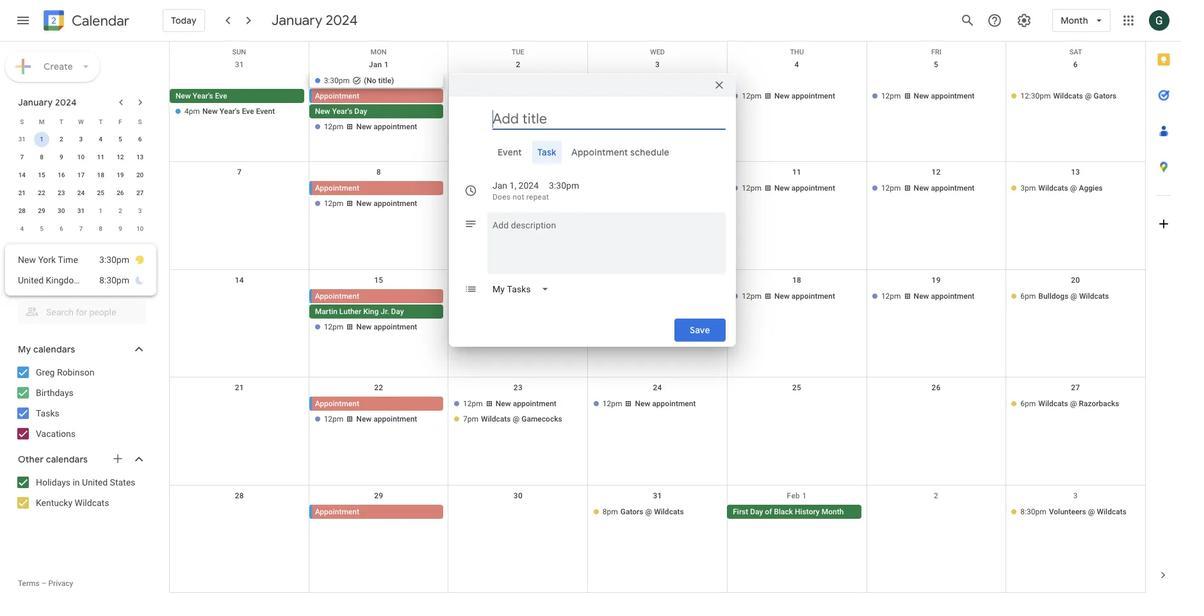 Task type: vqa. For each thing, say whether or not it's contained in the screenshot.
Indigenous
no



Task type: locate. For each thing, give the bounding box(es) containing it.
row containing sun
[[170, 42, 1145, 56]]

gators
[[1094, 92, 1117, 101], [620, 508, 643, 517]]

jan for jan 1, 2024
[[493, 181, 507, 191]]

1 vertical spatial 15
[[374, 276, 383, 285]]

0 vertical spatial united
[[18, 275, 44, 286]]

month inside button
[[822, 508, 844, 517]]

0 vertical spatial 22
[[38, 190, 45, 197]]

jan 1
[[369, 60, 389, 69]]

year's
[[193, 92, 213, 101], [220, 107, 240, 116], [332, 107, 352, 116]]

9
[[60, 154, 63, 161], [118, 225, 122, 232]]

jan for jan 1
[[369, 60, 382, 69]]

wildcats inside "other calendars" list
[[75, 498, 109, 509]]

calendars
[[33, 344, 75, 355], [46, 454, 88, 466]]

year's for appointment
[[332, 107, 352, 116]]

6 down sat
[[1073, 60, 1078, 69]]

thu
[[790, 48, 804, 56]]

settings menu image
[[1017, 13, 1032, 28]]

february 5 element
[[34, 222, 49, 237]]

1 vertical spatial 6
[[138, 136, 142, 143]]

10 for february 10 element
[[136, 225, 144, 232]]

0 horizontal spatial day
[[354, 107, 367, 116]]

7pm wildcats @ gamecocks
[[463, 415, 562, 424]]

8
[[40, 154, 43, 161], [376, 168, 381, 177], [99, 225, 102, 232]]

@ for 8pm gators @ wildcats
[[645, 508, 652, 517]]

first
[[733, 508, 748, 517]]

0 vertical spatial 29
[[38, 208, 45, 215]]

31 inside the "december 31" element
[[18, 136, 26, 143]]

23 up the '7pm wildcats @ gamecocks'
[[514, 384, 523, 393]]

new year's eve
[[175, 92, 227, 101]]

6 up 13 element
[[138, 136, 142, 143]]

1 vertical spatial event
[[498, 147, 522, 158]]

1 vertical spatial 2024
[[55, 97, 77, 108]]

row containing s
[[12, 113, 150, 131]]

13 element
[[132, 150, 148, 165]]

13 for january 2024
[[136, 154, 144, 161]]

3:30pm for jan 1, 2024
[[549, 181, 579, 191]]

7 down 31 element
[[79, 225, 83, 232]]

@ for 3pm wildcats @ aggies
[[1070, 184, 1077, 193]]

0 vertical spatial 19
[[117, 172, 124, 179]]

0 vertical spatial 20
[[136, 172, 144, 179]]

1 appointment button from the top
[[312, 89, 443, 103]]

3:30pm up repeat
[[549, 181, 579, 191]]

18
[[97, 172, 104, 179], [792, 276, 801, 285]]

0 horizontal spatial 8:30pm
[[99, 275, 129, 286]]

0 horizontal spatial 2024
[[55, 97, 77, 108]]

11 element
[[93, 150, 108, 165]]

0 vertical spatial day
[[354, 107, 367, 116]]

8:30pm left volunteers
[[1021, 508, 1046, 517]]

0 vertical spatial 27
[[136, 190, 144, 197]]

28 inside row group
[[18, 208, 26, 215]]

14 element
[[14, 168, 30, 183]]

None field
[[487, 278, 559, 301]]

11 inside 'element'
[[97, 154, 104, 161]]

0 horizontal spatial united
[[18, 275, 44, 286]]

1 vertical spatial eve
[[242, 107, 254, 116]]

22 inside row group
[[38, 190, 45, 197]]

february 8 element
[[93, 222, 108, 237]]

0 horizontal spatial 4
[[20, 225, 24, 232]]

add other calendars image
[[111, 453, 124, 466]]

t left w
[[59, 118, 63, 125]]

tigers @ wildcats button
[[448, 197, 583, 211]]

9 up 16 element on the top of the page
[[60, 154, 63, 161]]

0 vertical spatial 3:30pm
[[324, 76, 350, 85]]

appointment
[[513, 92, 556, 101], [652, 92, 696, 101], [792, 92, 835, 101], [931, 92, 975, 101], [374, 122, 417, 131], [513, 184, 556, 193], [792, 184, 835, 193], [931, 184, 975, 193], [374, 199, 417, 208], [513, 292, 556, 301], [792, 292, 835, 301], [931, 292, 975, 301], [374, 323, 417, 332], [513, 400, 556, 409], [652, 400, 696, 409], [374, 415, 417, 424]]

27 inside row group
[[136, 190, 144, 197]]

15 up 22 element
[[38, 172, 45, 179]]

10 inside 10 element
[[77, 154, 85, 161]]

11 for january 2024
[[97, 154, 104, 161]]

24 element
[[73, 186, 89, 201]]

day inside appointment martin luther king jr. day
[[391, 307, 404, 316]]

1 horizontal spatial 8
[[99, 225, 102, 232]]

new appointment
[[496, 92, 556, 101], [635, 92, 696, 101], [774, 92, 835, 101], [914, 92, 975, 101], [356, 122, 417, 131], [496, 184, 556, 193], [774, 184, 835, 193], [914, 184, 975, 193], [356, 199, 417, 208], [496, 292, 556, 301], [774, 292, 835, 301], [914, 292, 975, 301], [356, 323, 417, 332], [496, 400, 556, 409], [635, 400, 696, 409], [356, 415, 417, 424]]

appointment new year's day
[[315, 92, 367, 116]]

5 down the f
[[118, 136, 122, 143]]

list
[[5, 245, 156, 296]]

20 inside row group
[[136, 172, 144, 179]]

4pm new year's eve event
[[184, 107, 275, 116]]

eve inside button
[[215, 92, 227, 101]]

None search field
[[0, 296, 159, 324]]

7 for sun
[[237, 168, 242, 177]]

list item
[[18, 250, 145, 270], [18, 270, 145, 291]]

not
[[513, 193, 524, 202]]

9 down the february 2 element on the top of the page
[[118, 225, 122, 232]]

my calendars button
[[3, 339, 159, 360]]

3 appointment button from the top
[[312, 289, 443, 303]]

2 6pm from the top
[[1021, 400, 1036, 409]]

w
[[78, 118, 84, 125]]

1 horizontal spatial year's
[[220, 107, 240, 116]]

4 appointment button from the top
[[312, 397, 443, 411]]

0 horizontal spatial 9
[[60, 154, 63, 161]]

1 vertical spatial 17
[[653, 276, 662, 285]]

0 horizontal spatial 15
[[38, 172, 45, 179]]

s
[[20, 118, 24, 125], [138, 118, 142, 125]]

eve down new year's eve button
[[242, 107, 254, 116]]

0 horizontal spatial bulldogs
[[620, 307, 651, 316]]

0 vertical spatial 15
[[38, 172, 45, 179]]

time right kingdom
[[84, 275, 104, 286]]

7 for january 2024
[[20, 154, 24, 161]]

2 vertical spatial 7
[[79, 225, 83, 232]]

3 down wed at the right top
[[655, 60, 660, 69]]

7 down the "december 31" element
[[20, 154, 24, 161]]

1 vertical spatial 30
[[514, 492, 523, 501]]

13 inside grid
[[1071, 168, 1080, 177]]

appointment button for 22
[[312, 397, 443, 411]]

6 down 30 element
[[60, 225, 63, 232]]

20 inside grid
[[1071, 276, 1080, 285]]

21 inside row group
[[18, 190, 26, 197]]

does
[[493, 193, 511, 202]]

1 vertical spatial 6pm
[[1021, 400, 1036, 409]]

4pm
[[184, 107, 200, 116]]

february 9 element
[[113, 222, 128, 237]]

1 6pm from the top
[[1021, 292, 1036, 301]]

january
[[271, 12, 322, 29], [18, 97, 53, 108]]

2 horizontal spatial day
[[750, 508, 763, 517]]

6pm
[[1021, 292, 1036, 301], [1021, 400, 1036, 409]]

4 down 28 element
[[20, 225, 24, 232]]

2 appointment button from the top
[[312, 182, 443, 196]]

5 inside 'row'
[[40, 225, 43, 232]]

create button
[[5, 51, 100, 82]]

25 inside grid
[[792, 384, 801, 393]]

4 down thu
[[795, 60, 799, 69]]

1 horizontal spatial 14
[[235, 276, 244, 285]]

Add title text field
[[493, 110, 726, 129]]

20 element
[[132, 168, 148, 183]]

1 down 25 element
[[99, 208, 102, 215]]

8 down february 1 'element'
[[99, 225, 102, 232]]

month up sat
[[1061, 15, 1088, 26]]

6
[[1073, 60, 1078, 69], [138, 136, 142, 143], [60, 225, 63, 232]]

mon
[[371, 48, 387, 56]]

1 horizontal spatial 3:30pm
[[324, 76, 350, 85]]

jan up does
[[493, 181, 507, 191]]

month right history
[[822, 508, 844, 517]]

16
[[58, 172, 65, 179], [514, 276, 523, 285]]

16 element
[[54, 168, 69, 183]]

@ for 8:30pm volunteers @ wildcats
[[1088, 508, 1095, 517]]

february 4 element
[[14, 222, 30, 237]]

11
[[97, 154, 104, 161], [792, 168, 801, 177]]

1 inside cell
[[40, 136, 43, 143]]

10 for 10 element
[[77, 154, 85, 161]]

new
[[175, 92, 191, 101], [496, 92, 511, 101], [635, 92, 650, 101], [774, 92, 790, 101], [914, 92, 929, 101], [202, 107, 218, 116], [315, 107, 330, 116], [356, 122, 372, 131], [496, 184, 511, 193], [774, 184, 790, 193], [914, 184, 929, 193], [356, 199, 372, 208], [18, 255, 36, 265], [496, 292, 511, 301], [774, 292, 790, 301], [914, 292, 929, 301], [356, 323, 372, 332], [496, 400, 511, 409], [635, 400, 650, 409], [356, 415, 372, 424]]

15
[[38, 172, 45, 179], [374, 276, 383, 285]]

5 appointment button from the top
[[312, 505, 443, 519]]

event up 1,
[[498, 147, 522, 158]]

3
[[655, 60, 660, 69], [79, 136, 83, 143], [138, 208, 142, 215], [1073, 492, 1078, 501]]

of
[[765, 508, 772, 517]]

list item up search for people text field
[[18, 270, 145, 291]]

0 horizontal spatial 16
[[58, 172, 65, 179]]

day right jr.
[[391, 307, 404, 316]]

1 list item from the top
[[18, 250, 145, 270]]

title)
[[378, 76, 394, 85]]

january 2024 grid
[[12, 113, 150, 238]]

0 horizontal spatial january
[[18, 97, 53, 108]]

1,
[[510, 181, 516, 191]]

new inside appointment new year's day
[[315, 107, 330, 116]]

3pm wildcats @ aggies
[[1021, 184, 1103, 193]]

0 vertical spatial 17
[[77, 172, 85, 179]]

row group
[[12, 131, 150, 238]]

27 up 6pm wildcats @ razorbacks
[[1071, 384, 1080, 393]]

2 horizontal spatial 7
[[237, 168, 242, 177]]

15 inside row group
[[38, 172, 45, 179]]

2 horizontal spatial 6
[[1073, 60, 1078, 69]]

1 inside 'element'
[[99, 208, 102, 215]]

black
[[774, 508, 793, 517]]

0 horizontal spatial 10
[[77, 154, 85, 161]]

31
[[235, 60, 244, 69], [18, 136, 26, 143], [77, 208, 85, 215], [653, 492, 662, 501]]

0 vertical spatial 21
[[18, 190, 26, 197]]

1 vertical spatial 10
[[136, 225, 144, 232]]

12 element
[[113, 150, 128, 165]]

10 inside february 10 element
[[136, 225, 144, 232]]

0 horizontal spatial month
[[822, 508, 844, 517]]

jan
[[369, 60, 382, 69], [493, 181, 507, 191]]

wildcats
[[1053, 92, 1083, 101], [1038, 184, 1068, 193], [514, 199, 543, 208], [1079, 292, 1109, 301], [661, 307, 691, 316], [1038, 400, 1068, 409], [481, 415, 511, 424], [75, 498, 109, 509], [654, 508, 684, 517], [1097, 508, 1127, 517]]

31 down 24 element
[[77, 208, 85, 215]]

1 vertical spatial 19
[[932, 276, 941, 285]]

2 horizontal spatial 8
[[376, 168, 381, 177]]

wildcats inside cell
[[661, 307, 691, 316]]

0 vertical spatial gators
[[1094, 92, 1117, 101]]

1 vertical spatial 11
[[792, 168, 801, 177]]

1 vertical spatial 3:30pm
[[549, 181, 579, 191]]

1 vertical spatial 16
[[514, 276, 523, 285]]

1
[[384, 60, 389, 69], [40, 136, 43, 143], [99, 208, 102, 215], [802, 492, 807, 501]]

5
[[934, 60, 938, 69], [118, 136, 122, 143], [40, 225, 43, 232]]

0 horizontal spatial 26
[[117, 190, 124, 197]]

0 vertical spatial bulldogs
[[1038, 292, 1069, 301]]

grid
[[169, 42, 1145, 594]]

jan down mon
[[369, 60, 382, 69]]

7pm
[[463, 415, 479, 424]]

0 vertical spatial 5
[[934, 60, 938, 69]]

1 horizontal spatial tab list
[[1146, 42, 1181, 558]]

0 horizontal spatial 5
[[40, 225, 43, 232]]

day
[[354, 107, 367, 116], [391, 307, 404, 316], [750, 508, 763, 517]]

13 up 20 element
[[136, 154, 144, 161]]

12
[[117, 154, 124, 161], [932, 168, 941, 177]]

2 vertical spatial 3:30pm
[[99, 255, 129, 265]]

10 down february 3 element
[[136, 225, 144, 232]]

18 inside row group
[[97, 172, 104, 179]]

1 horizontal spatial 7
[[79, 225, 83, 232]]

1 horizontal spatial time
[[84, 275, 104, 286]]

february 1 element
[[93, 204, 108, 219]]

0 horizontal spatial 21
[[18, 190, 26, 197]]

3:30pm for new york time
[[99, 255, 129, 265]]

privacy
[[48, 580, 73, 589]]

greg robinson
[[36, 368, 94, 378]]

appointment button
[[312, 89, 443, 103], [312, 182, 443, 196], [312, 289, 443, 303], [312, 397, 443, 411], [312, 505, 443, 519]]

2 list item from the top
[[18, 270, 145, 291]]

list item up united kingdom time 8:30pm
[[18, 250, 145, 270]]

0 vertical spatial 7
[[20, 154, 24, 161]]

12 for january 2024
[[117, 154, 124, 161]]

states
[[110, 478, 135, 488]]

repeat
[[526, 193, 549, 202]]

6pm for 6pm bulldogs @ wildcats
[[1021, 292, 1036, 301]]

8:30pm up search for people text field
[[99, 275, 129, 286]]

appointment inside appointment martin luther king jr. day
[[315, 292, 359, 301]]

month inside popup button
[[1061, 15, 1088, 26]]

1 horizontal spatial 5
[[118, 136, 122, 143]]

robinson
[[57, 368, 94, 378]]

2 vertical spatial 6
[[60, 225, 63, 232]]

0 vertical spatial 2024
[[326, 12, 358, 29]]

17 up bulldogs @ wildcats
[[653, 276, 662, 285]]

0 horizontal spatial january 2024
[[18, 97, 77, 108]]

0 vertical spatial 10
[[77, 154, 85, 161]]

3 down w
[[79, 136, 83, 143]]

calendars inside other calendars dropdown button
[[46, 454, 88, 466]]

tab list
[[1146, 42, 1181, 558], [459, 141, 726, 164]]

1 vertical spatial day
[[391, 307, 404, 316]]

27 down 20 element
[[136, 190, 144, 197]]

31 left 1 cell
[[18, 136, 26, 143]]

0 vertical spatial 8
[[40, 154, 43, 161]]

8 down 1 cell
[[40, 154, 43, 161]]

time
[[58, 255, 78, 265], [84, 275, 104, 286]]

0 horizontal spatial year's
[[193, 92, 213, 101]]

22
[[38, 190, 45, 197], [374, 384, 383, 393]]

0 vertical spatial 28
[[18, 208, 26, 215]]

15 up appointment martin luther king jr. day
[[374, 276, 383, 285]]

20 down 13 element
[[136, 172, 144, 179]]

1 vertical spatial time
[[84, 275, 104, 286]]

1 horizontal spatial bulldogs
[[1038, 292, 1069, 301]]

7 down 4pm new year's eve event
[[237, 168, 242, 177]]

february 7 element
[[73, 222, 89, 237]]

0 horizontal spatial jan
[[369, 60, 382, 69]]

0 horizontal spatial 23
[[58, 190, 65, 197]]

first day of black history month
[[733, 508, 844, 517]]

jan 1, 2024
[[493, 181, 539, 191]]

s right the f
[[138, 118, 142, 125]]

2 horizontal spatial year's
[[332, 107, 352, 116]]

10 up 17 element
[[77, 154, 85, 161]]

eve
[[215, 92, 227, 101], [242, 107, 254, 116]]

28 element
[[14, 204, 30, 219]]

28 for 1
[[18, 208, 26, 215]]

23 down 16 element on the top of the page
[[58, 190, 65, 197]]

vacations
[[36, 429, 76, 439]]

0 horizontal spatial 24
[[77, 190, 85, 197]]

1 horizontal spatial 24
[[653, 384, 662, 393]]

year's inside appointment new year's day
[[332, 107, 352, 116]]

united right in
[[82, 478, 108, 488]]

bulldogs inside button
[[620, 307, 651, 316]]

1 horizontal spatial day
[[391, 307, 404, 316]]

3:30pm
[[324, 76, 350, 85], [549, 181, 579, 191], [99, 255, 129, 265]]

s up the "december 31" element
[[20, 118, 24, 125]]

13 for sun
[[1071, 168, 1080, 177]]

terms – privacy
[[18, 580, 73, 589]]

event
[[256, 107, 275, 116], [498, 147, 522, 158]]

13 up 3pm wildcats @ aggies
[[1071, 168, 1080, 177]]

5 down fri
[[934, 60, 938, 69]]

time up kingdom
[[58, 255, 78, 265]]

0 vertical spatial 24
[[77, 190, 85, 197]]

row
[[170, 42, 1145, 56], [170, 54, 1145, 162], [12, 113, 150, 131], [12, 131, 150, 149], [12, 149, 150, 167], [170, 162, 1145, 270], [12, 167, 150, 184], [12, 184, 150, 202], [12, 202, 150, 220], [12, 220, 150, 238], [170, 270, 1145, 378], [170, 378, 1145, 486], [170, 486, 1145, 594]]

@ for 12:30pm wildcats @ gators
[[1085, 92, 1092, 101]]

eve up 4pm new year's eve event
[[215, 92, 227, 101]]

17 down 10 element
[[77, 172, 85, 179]]

4
[[795, 60, 799, 69], [99, 136, 102, 143], [20, 225, 24, 232]]

0 horizontal spatial 8
[[40, 154, 43, 161]]

event down new year's eve button
[[256, 107, 275, 116]]

united down york
[[18, 275, 44, 286]]

31 element
[[73, 204, 89, 219]]

united
[[18, 275, 44, 286], [82, 478, 108, 488]]

17 element
[[73, 168, 89, 183]]

cell
[[170, 74, 309, 135], [309, 74, 448, 135], [170, 182, 309, 212], [309, 182, 448, 212], [448, 182, 588, 212], [170, 289, 309, 335], [309, 289, 448, 335], [170, 397, 309, 428], [309, 397, 448, 428], [448, 397, 588, 428], [866, 397, 1006, 428], [170, 505, 309, 520], [448, 505, 588, 520], [866, 505, 1006, 520]]

5 down 29 element on the left of page
[[40, 225, 43, 232]]

10 element
[[73, 150, 89, 165]]

list item containing united kingdom time
[[18, 270, 145, 291]]

0 horizontal spatial 30
[[58, 208, 65, 215]]

in
[[73, 478, 80, 488]]

26
[[117, 190, 124, 197], [932, 384, 941, 393]]

today
[[171, 15, 196, 26]]

1 horizontal spatial 10
[[136, 225, 144, 232]]

1 down m
[[40, 136, 43, 143]]

1 horizontal spatial 4
[[99, 136, 102, 143]]

1 horizontal spatial t
[[99, 118, 103, 125]]

6pm for 6pm wildcats @ razorbacks
[[1021, 400, 1036, 409]]

1 horizontal spatial 17
[[653, 276, 662, 285]]

12 inside row group
[[117, 154, 124, 161]]

19 element
[[113, 168, 128, 183]]

1 horizontal spatial 23
[[514, 384, 523, 393]]

calendars up "greg"
[[33, 344, 75, 355]]

3:30pm up appointment new year's day
[[324, 76, 350, 85]]

calendars inside my calendars dropdown button
[[33, 344, 75, 355]]

sat
[[1069, 48, 1082, 56]]

3:30pm down february 9 element
[[99, 255, 129, 265]]

0 horizontal spatial 28
[[18, 208, 26, 215]]

6pm bulldogs @ wildcats
[[1021, 292, 1109, 301]]

bulldogs @ wildcats button
[[588, 305, 722, 319]]

calendars for other calendars
[[46, 454, 88, 466]]

13
[[136, 154, 144, 161], [1071, 168, 1080, 177]]

12pm
[[463, 92, 483, 101], [603, 92, 622, 101], [742, 92, 762, 101], [881, 92, 901, 101], [324, 122, 344, 131], [463, 184, 483, 193], [742, 184, 762, 193], [881, 184, 901, 193], [324, 199, 344, 208], [463, 292, 483, 301], [742, 292, 762, 301], [881, 292, 901, 301], [324, 323, 344, 332], [463, 400, 483, 409], [603, 400, 622, 409], [324, 415, 344, 424]]

13 inside 13 element
[[136, 154, 144, 161]]

29 inside grid
[[374, 492, 383, 501]]

day inside button
[[750, 508, 763, 517]]

york
[[38, 255, 56, 265]]

2 vertical spatial day
[[750, 508, 763, 517]]

t left the f
[[99, 118, 103, 125]]

29 for feb 1
[[374, 492, 383, 501]]

8 down new year's day button
[[376, 168, 381, 177]]

appointment inside button
[[572, 147, 628, 158]]

day down (no
[[354, 107, 367, 116]]

4 up 11 'element'
[[99, 136, 102, 143]]

2 horizontal spatial 2024
[[519, 181, 539, 191]]

0 vertical spatial 8:30pm
[[99, 275, 129, 286]]

calendars for my calendars
[[33, 344, 75, 355]]

1 horizontal spatial january 2024
[[271, 12, 358, 29]]

1 horizontal spatial 12
[[932, 168, 941, 177]]

Add description text field
[[487, 218, 726, 264]]

create
[[44, 61, 73, 72]]

calendars up in
[[46, 454, 88, 466]]

1 horizontal spatial united
[[82, 478, 108, 488]]

martin luther king jr. day button
[[309, 305, 443, 319]]

grid containing 31
[[169, 42, 1145, 594]]

30 for 1
[[58, 208, 65, 215]]

day left of at bottom right
[[750, 508, 763, 517]]

19
[[117, 172, 124, 179], [932, 276, 941, 285]]

20 up 6pm bulldogs @ wildcats
[[1071, 276, 1080, 285]]

29 inside 29 element
[[38, 208, 45, 215]]

0 vertical spatial 18
[[97, 172, 104, 179]]

1 vertical spatial jan
[[493, 181, 507, 191]]

30 inside 30 element
[[58, 208, 65, 215]]



Task type: describe. For each thing, give the bounding box(es) containing it.
(no title)
[[364, 76, 394, 85]]

0 vertical spatial january 2024
[[271, 12, 358, 29]]

2 vertical spatial 2024
[[519, 181, 539, 191]]

privacy link
[[48, 580, 73, 589]]

30 element
[[54, 204, 69, 219]]

new year's day button
[[309, 104, 443, 118]]

razorbacks
[[1079, 400, 1119, 409]]

first day of black history month button
[[727, 505, 861, 519]]

december 31 element
[[14, 132, 30, 147]]

31 down sun
[[235, 60, 244, 69]]

year's inside button
[[193, 92, 213, 101]]

9 inside february 9 element
[[118, 225, 122, 232]]

greg
[[36, 368, 55, 378]]

year's for 4pm
[[220, 107, 240, 116]]

luther
[[339, 307, 361, 316]]

other calendars list
[[3, 473, 159, 514]]

terms
[[18, 580, 40, 589]]

appointment inside appointment new year's day
[[315, 92, 359, 101]]

united inside "other calendars" list
[[82, 478, 108, 488]]

8pm gators @ wildcats
[[603, 508, 684, 517]]

appointment schedule button
[[566, 141, 675, 164]]

23 element
[[54, 186, 69, 201]]

feb 1
[[787, 492, 807, 501]]

12:30pm
[[1021, 92, 1051, 101]]

other
[[18, 454, 44, 466]]

1 horizontal spatial eve
[[242, 107, 254, 116]]

8 for january 2024
[[40, 154, 43, 161]]

king
[[363, 307, 379, 316]]

tigers
[[481, 199, 503, 208]]

1 horizontal spatial 2024
[[326, 12, 358, 29]]

16 inside 16 element
[[58, 172, 65, 179]]

today button
[[163, 5, 205, 36]]

18 element
[[93, 168, 108, 183]]

list item containing new york time
[[18, 250, 145, 270]]

@ for 7pm wildcats @ gamecocks
[[513, 415, 520, 424]]

1 horizontal spatial 26
[[932, 384, 941, 393]]

3 down 27 element
[[138, 208, 142, 215]]

1 s from the left
[[20, 118, 24, 125]]

new inside button
[[175, 92, 191, 101]]

8:30pm volunteers @ wildcats
[[1021, 508, 1127, 517]]

event inside "button"
[[498, 147, 522, 158]]

1 down mon
[[384, 60, 389, 69]]

united inside list item
[[18, 275, 44, 286]]

2 vertical spatial 4
[[20, 225, 24, 232]]

new york time
[[18, 255, 78, 265]]

15 element
[[34, 168, 49, 183]]

tasks
[[36, 409, 59, 419]]

does not repeat
[[493, 193, 549, 202]]

1 vertical spatial 24
[[653, 384, 662, 393]]

martin
[[315, 307, 337, 316]]

february 10 element
[[132, 222, 148, 237]]

kentucky wildcats
[[36, 498, 109, 509]]

terms link
[[18, 580, 40, 589]]

2 horizontal spatial 4
[[795, 60, 799, 69]]

31 up 8pm gators @ wildcats
[[653, 492, 662, 501]]

other calendars
[[18, 454, 88, 466]]

28 for feb 1
[[235, 492, 244, 501]]

1 t from the left
[[59, 118, 63, 125]]

new inside list item
[[18, 255, 36, 265]]

tigers @ wildcats
[[481, 199, 543, 208]]

0 vertical spatial january
[[271, 12, 322, 29]]

1 vertical spatial january 2024
[[18, 97, 77, 108]]

bulldogs @ wildcats
[[620, 307, 691, 316]]

1 right feb
[[802, 492, 807, 501]]

row containing 4
[[12, 220, 150, 238]]

my calendars
[[18, 344, 75, 355]]

1 vertical spatial 8:30pm
[[1021, 508, 1046, 517]]

21 element
[[14, 186, 30, 201]]

aggies
[[1079, 184, 1103, 193]]

event button
[[493, 141, 527, 164]]

volunteers
[[1049, 508, 1086, 517]]

february 2 element
[[113, 204, 128, 219]]

17 inside row group
[[77, 172, 85, 179]]

kingdom
[[46, 275, 82, 286]]

1 vertical spatial 14
[[235, 276, 244, 285]]

@ for 6pm wildcats @ razorbacks
[[1070, 400, 1077, 409]]

1 vertical spatial 4
[[99, 136, 102, 143]]

5 inside grid
[[934, 60, 938, 69]]

time for york
[[58, 255, 78, 265]]

day inside appointment new year's day
[[354, 107, 367, 116]]

appointment schedule
[[572, 147, 670, 158]]

1 cell
[[32, 131, 51, 149]]

12pm inside cell
[[324, 122, 344, 131]]

cell containing new year's eve
[[170, 74, 309, 135]]

8 for sun
[[376, 168, 381, 177]]

1 vertical spatial january
[[18, 97, 53, 108]]

main drawer image
[[15, 13, 31, 28]]

1 vertical spatial gators
[[620, 508, 643, 517]]

tab list containing event
[[459, 141, 726, 164]]

appointment martin luther king jr. day
[[315, 292, 404, 316]]

8:30pm inside list item
[[99, 275, 129, 286]]

appointment button for 8
[[312, 182, 443, 196]]

6 inside february 6 "element"
[[60, 225, 63, 232]]

26 inside row group
[[117, 190, 124, 197]]

fri
[[931, 48, 941, 56]]

8pm
[[603, 508, 618, 517]]

3 up the 8:30pm volunteers @ wildcats
[[1073, 492, 1078, 501]]

my
[[18, 344, 31, 355]]

25 element
[[93, 186, 108, 201]]

list containing new york time
[[5, 245, 156, 296]]

february 3 element
[[132, 204, 148, 219]]

12 for sun
[[932, 168, 941, 177]]

24 inside row group
[[77, 190, 85, 197]]

my calendars list
[[3, 363, 159, 444]]

0 vertical spatial event
[[256, 107, 275, 116]]

22 element
[[34, 186, 49, 201]]

3pm
[[1021, 184, 1036, 193]]

1 horizontal spatial 18
[[792, 276, 801, 285]]

1 vertical spatial 22
[[374, 384, 383, 393]]

gamecocks
[[521, 415, 562, 424]]

–
[[41, 580, 46, 589]]

birthdays
[[36, 388, 73, 398]]

new year's eve button
[[170, 89, 304, 103]]

other calendars button
[[3, 450, 159, 470]]

cell containing 3:30pm
[[309, 74, 448, 135]]

calendar element
[[41, 8, 129, 36]]

27 element
[[132, 186, 148, 201]]

19 inside 19 element
[[117, 172, 124, 179]]

14 inside 14 element
[[18, 172, 26, 179]]

row group containing 31
[[12, 131, 150, 238]]

26 element
[[113, 186, 128, 201]]

2 vertical spatial 8
[[99, 225, 102, 232]]

calendar
[[72, 12, 129, 30]]

tue
[[512, 48, 524, 56]]

25 inside 25 element
[[97, 190, 104, 197]]

30 for feb 1
[[514, 492, 523, 501]]

schedule
[[631, 147, 670, 158]]

1 horizontal spatial 6
[[138, 136, 142, 143]]

6pm wildcats @ razorbacks
[[1021, 400, 1119, 409]]

wed
[[650, 48, 665, 56]]

@ inside cell
[[652, 307, 659, 316]]

appointment button for 15
[[312, 289, 443, 303]]

holidays in united states
[[36, 478, 135, 488]]

february 6 element
[[54, 222, 69, 237]]

2 t from the left
[[99, 118, 103, 125]]

jr.
[[381, 307, 389, 316]]

history
[[795, 508, 820, 517]]

29 for 1
[[38, 208, 45, 215]]

31 inside 31 element
[[77, 208, 85, 215]]

calendar heading
[[69, 12, 129, 30]]

m
[[39, 118, 44, 125]]

Search for people text field
[[26, 301, 138, 324]]

(no
[[364, 76, 376, 85]]

1 horizontal spatial 21
[[235, 384, 244, 393]]

f
[[119, 118, 122, 125]]

kentucky
[[36, 498, 72, 509]]

task
[[537, 147, 556, 158]]

@ for 6pm bulldogs @ wildcats
[[1070, 292, 1077, 301]]

task button
[[532, 141, 561, 164]]

united kingdom time 8:30pm
[[18, 275, 129, 286]]

11 for sun
[[792, 168, 801, 177]]

1 horizontal spatial 19
[[932, 276, 941, 285]]

bulldogs @ wildcats cell
[[588, 289, 727, 335]]

month button
[[1052, 5, 1111, 36]]

sun
[[232, 48, 246, 56]]

29 element
[[34, 204, 49, 219]]

0 vertical spatial 9
[[60, 154, 63, 161]]

23 inside 23 element
[[58, 190, 65, 197]]

time for kingdom
[[84, 275, 104, 286]]

holidays
[[36, 478, 70, 488]]

feb
[[787, 492, 800, 501]]

2 s from the left
[[138, 118, 142, 125]]

12:30pm wildcats @ gators
[[1021, 92, 1117, 101]]

1 vertical spatial 27
[[1071, 384, 1080, 393]]

1 vertical spatial 23
[[514, 384, 523, 393]]



